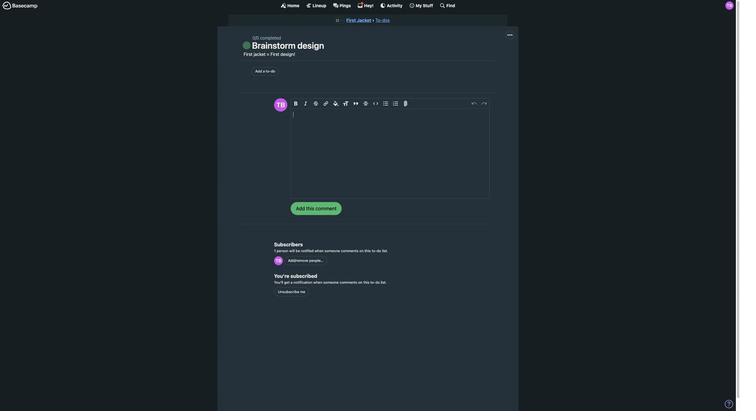 Task type: vqa. For each thing, say whether or not it's contained in the screenshot.
the bottom someone
yes



Task type: locate. For each thing, give the bounding box(es) containing it.
dos
[[382, 18, 390, 23]]

add
[[255, 69, 262, 73]]

this
[[365, 249, 371, 253], [364, 280, 370, 285]]

to- inside button
[[266, 69, 271, 73]]

1 vertical spatial tyler black image
[[274, 98, 288, 112]]

1 vertical spatial a
[[291, 280, 293, 285]]

1 vertical spatial list.
[[381, 280, 387, 285]]

tyler black image
[[726, 1, 734, 10], [274, 98, 288, 112]]

when inside subscribers 1 person will be notified when someone comments on this to-do list.
[[315, 249, 324, 253]]

0 horizontal spatial first
[[244, 52, 253, 57]]

brainstorm design
[[252, 40, 324, 51]]

someone down people…
[[323, 280, 339, 285]]

1 vertical spatial someone
[[323, 280, 339, 285]]

subscribers 1 person will be notified when someone comments on this to-do list.
[[274, 242, 388, 253]]

0 horizontal spatial tyler black image
[[274, 98, 288, 112]]

someone inside you're subscribed you'll get a notification when someone comments on this to-do list.
[[323, 280, 339, 285]]

add a to-do
[[255, 69, 275, 73]]

comments
[[341, 249, 359, 253], [340, 280, 357, 285]]

notification
[[294, 280, 313, 285]]

do inside you're subscribed you'll get a notification when someone comments on this to-do list.
[[376, 280, 380, 285]]

0 vertical spatial do
[[271, 69, 275, 73]]

0 horizontal spatial a
[[263, 69, 265, 73]]

add/remove
[[288, 259, 308, 263]]

0 vertical spatial when
[[315, 249, 324, 253]]

tyler black image inside main element
[[726, 1, 734, 10]]

None submit
[[291, 202, 342, 215]]

a inside you're subscribed you'll get a notification when someone comments on this to-do list.
[[291, 280, 293, 285]]

list. inside subscribers 1 person will be notified when someone comments on this to-do list.
[[382, 249, 388, 253]]

activity link
[[380, 3, 403, 8]]

to-dos link
[[376, 18, 390, 23]]

someone inside subscribers 1 person will be notified when someone comments on this to-do list.
[[325, 249, 340, 253]]

when for subscribers
[[315, 249, 324, 253]]

activity
[[387, 3, 403, 8]]

will
[[289, 249, 295, 253]]

to- inside subscribers 1 person will be notified when someone comments on this to-do list.
[[372, 249, 377, 253]]

first jacket link
[[346, 18, 372, 23]]

my stuff button
[[409, 3, 433, 8]]

jacket
[[357, 18, 372, 23]]

do inside subscribers 1 person will be notified when someone comments on this to-do list.
[[377, 249, 381, 253]]

completed
[[260, 36, 281, 41]]

when
[[315, 249, 324, 253], [314, 280, 322, 285]]

0 vertical spatial comments
[[341, 249, 359, 253]]

comments for you're
[[340, 280, 357, 285]]

list.
[[382, 249, 388, 253], [381, 280, 387, 285]]

1 vertical spatial when
[[314, 280, 322, 285]]

someone for you're
[[323, 280, 339, 285]]

0 vertical spatial on
[[360, 249, 364, 253]]

0 vertical spatial tyler black image
[[726, 1, 734, 10]]

1 horizontal spatial tyler black image
[[726, 1, 734, 10]]

to- inside you're subscribed you'll get a notification when someone comments on this to-do list.
[[371, 280, 376, 285]]

comments inside subscribers 1 person will be notified when someone comments on this to-do list.
[[341, 249, 359, 253]]

hey!
[[364, 3, 374, 8]]

on inside you're subscribed you'll get a notification when someone comments on this to-do list.
[[358, 280, 363, 285]]

comments inside you're subscribed you'll get a notification when someone comments on this to-do list.
[[340, 280, 357, 285]]

1 vertical spatial do
[[377, 249, 381, 253]]

this inside subscribers 1 person will be notified when someone comments on this to-do list.
[[365, 249, 371, 253]]

0 vertical spatial list.
[[382, 249, 388, 253]]

a right get
[[291, 280, 293, 285]]

2 vertical spatial do
[[376, 280, 380, 285]]

0/0 completed
[[253, 36, 281, 41]]

do
[[271, 69, 275, 73], [377, 249, 381, 253], [376, 280, 380, 285]]

1 vertical spatial comments
[[340, 280, 357, 285]]

my stuff
[[416, 3, 433, 8]]

to- for subscribed
[[371, 280, 376, 285]]

you'll
[[274, 280, 283, 285]]

0/0
[[253, 36, 259, 41]]

0 vertical spatial a
[[263, 69, 265, 73]]

1 vertical spatial this
[[364, 280, 370, 285]]

lineup link
[[306, 3, 326, 8]]

a right add at left
[[263, 69, 265, 73]]

a inside button
[[263, 69, 265, 73]]

a
[[263, 69, 265, 73], [291, 280, 293, 285]]

do inside button
[[271, 69, 275, 73]]

tyler black image
[[274, 256, 283, 265]]

2 horizontal spatial first
[[346, 18, 356, 23]]

1 horizontal spatial a
[[291, 280, 293, 285]]

stuff
[[423, 3, 433, 8]]

someone right notified
[[325, 249, 340, 253]]

list. inside you're subscribed you'll get a notification when someone comments on this to-do list.
[[381, 280, 387, 285]]

on inside subscribers 1 person will be notified when someone comments on this to-do list.
[[360, 249, 364, 253]]

0 vertical spatial this
[[365, 249, 371, 253]]

on
[[360, 249, 364, 253], [358, 280, 363, 285]]

Type your comment here… text field
[[291, 109, 489, 199]]

you're
[[274, 273, 290, 279]]

0 vertical spatial someone
[[325, 249, 340, 253]]

first for first jacket = first design!
[[244, 52, 253, 57]]

1
[[274, 249, 276, 253]]

this inside you're subscribed you'll get a notification when someone comments on this to-do list.
[[364, 280, 370, 285]]

person
[[277, 249, 288, 253]]

to-
[[266, 69, 271, 73], [372, 249, 377, 253], [371, 280, 376, 285]]

2 vertical spatial to-
[[371, 280, 376, 285]]

when right notification
[[314, 280, 322, 285]]

do for 1
[[377, 249, 381, 253]]

home link
[[281, 3, 299, 8]]

first
[[346, 18, 356, 23], [244, 52, 253, 57], [271, 52, 279, 57]]

0 vertical spatial to-
[[266, 69, 271, 73]]

when inside you're subscribed you'll get a notification when someone comments on this to-do list.
[[314, 280, 322, 285]]

hey! button
[[358, 2, 374, 8]]

this for you're
[[364, 280, 370, 285]]

when up people…
[[315, 249, 324, 253]]

add/remove people… link
[[284, 256, 328, 265]]

someone
[[325, 249, 340, 253], [323, 280, 339, 285]]

1 vertical spatial on
[[358, 280, 363, 285]]

1 vertical spatial to-
[[372, 249, 377, 253]]

you're subscribed you'll get a notification when someone comments on this to-do list.
[[274, 273, 387, 285]]



Task type: describe. For each thing, give the bounding box(es) containing it.
=
[[267, 52, 269, 57]]

list. for subscribers
[[382, 249, 388, 253]]

pings
[[340, 3, 351, 8]]

0/0 completed link
[[253, 36, 281, 41]]

unsubscribe me
[[278, 290, 305, 294]]

find button
[[440, 3, 455, 8]]

first jacket = first design!
[[244, 52, 295, 57]]

first for first jacket
[[346, 18, 356, 23]]

pings button
[[333, 3, 351, 8]]

home
[[288, 3, 299, 8]]

someone for subscribers
[[325, 249, 340, 253]]

do for subscribed
[[376, 280, 380, 285]]

design!
[[281, 52, 295, 57]]

main element
[[0, 0, 736, 11]]

notified
[[301, 249, 314, 253]]

this for subscribers
[[365, 249, 371, 253]]

people…
[[309, 259, 324, 263]]

add a to-do button
[[252, 67, 279, 76]]

subscribed
[[291, 273, 317, 279]]

design
[[297, 40, 324, 51]]

jacket
[[254, 52, 266, 57]]

unsubscribe me button
[[274, 288, 309, 297]]

first jacket
[[346, 18, 372, 23]]

subscribers
[[274, 242, 303, 248]]

find
[[447, 3, 455, 8]]

switch accounts image
[[2, 1, 38, 10]]

my
[[416, 3, 422, 8]]

lineup
[[313, 3, 326, 8]]

to- for 1
[[372, 249, 377, 253]]

› to-dos
[[373, 18, 390, 23]]

comments for subscribers
[[341, 249, 359, 253]]

to-
[[376, 18, 382, 23]]

1 horizontal spatial first
[[271, 52, 279, 57]]

get
[[284, 280, 290, 285]]

list. for you're
[[381, 280, 387, 285]]

brainstorm
[[252, 40, 296, 51]]

add/remove people…
[[288, 259, 324, 263]]

on for you're
[[358, 280, 363, 285]]

unsubscribe
[[278, 290, 299, 294]]

brainstorm design link
[[252, 40, 324, 51]]

be
[[296, 249, 300, 253]]

when for you're
[[314, 280, 322, 285]]

›
[[373, 18, 374, 23]]

on for subscribers
[[360, 249, 364, 253]]

me
[[300, 290, 305, 294]]



